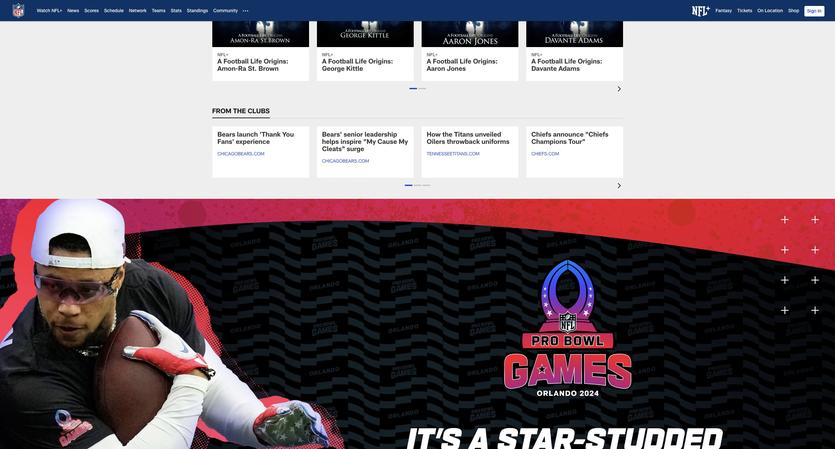 Task type: vqa. For each thing, say whether or not it's contained in the screenshot.
Scores
yes



Task type: locate. For each thing, give the bounding box(es) containing it.
a up amon-
[[218, 59, 222, 66]]

football for george
[[328, 59, 354, 66]]

3 a from the left
[[427, 59, 431, 66]]

origins: for a football life origins: george kittle
[[369, 59, 393, 66]]

teams
[[152, 9, 166, 14]]

nfl+ inside nfl+ a football life origins: amon-ra st. brown
[[218, 53, 228, 58]]

amon-
[[218, 66, 238, 73]]

how the titans unveiled oilers throwback uniforms
[[427, 132, 510, 146]]

life inside nfl+ a football life origins: aaron jones
[[460, 59, 472, 66]]

1 football from the left
[[224, 59, 249, 66]]

jones
[[447, 66, 466, 73]]

teams link
[[152, 9, 166, 14]]

nfl+ a football life origins: amon-ra st. brown
[[218, 53, 289, 73]]

football up the davante
[[538, 59, 563, 66]]

2 a from the left
[[322, 59, 327, 66]]

davante
[[532, 66, 557, 73]]

football inside nfl+ a football life origins: davante adams
[[538, 59, 563, 66]]

1 origins: from the left
[[264, 59, 289, 66]]

nfl+ image
[[693, 6, 711, 17]]

the
[[443, 132, 453, 139]]

location
[[765, 9, 783, 14]]

nfl+ inside nfl+ a football life origins: george kittle
[[322, 53, 333, 58]]

life up st.
[[251, 59, 262, 66]]

a inside nfl+ a football life origins: amon-ra st. brown
[[218, 59, 222, 66]]

nfl+ inside banner
[[52, 9, 62, 14]]

life for ra
[[251, 59, 262, 66]]

watch nfl+
[[37, 9, 62, 14]]

down image
[[618, 86, 623, 92]]

tennesseetitans.com link
[[427, 149, 480, 158]]

nfl+ a football life origins: aaron jones
[[427, 53, 498, 73]]

origins: inside nfl+ a football life origins: amon-ra st. brown
[[264, 59, 289, 66]]

nfl+ for a football life origins: aaron jones
[[427, 53, 438, 58]]

origins: inside nfl+ a football life origins: george kittle
[[369, 59, 393, 66]]

chicagobears.com down the surge
[[322, 160, 369, 164]]

a up george
[[322, 59, 327, 66]]

how
[[427, 132, 441, 139]]

1 vertical spatial chicagobears.com
[[322, 160, 369, 164]]

helps
[[322, 139, 339, 146]]

network
[[129, 9, 147, 14]]

banner containing watch nfl+
[[0, 0, 836, 21]]

a up aaron in the right of the page
[[427, 59, 431, 66]]

bears' senior leadership helps inspire "my cause my cleats" surge
[[322, 132, 408, 153]]

fans'
[[218, 139, 234, 146]]

1 horizontal spatial chicagobears.com
[[322, 160, 369, 164]]

chicagobears.com down experience
[[218, 152, 265, 157]]

down image
[[618, 183, 623, 188]]

origins:
[[264, 59, 289, 66], [369, 59, 393, 66], [473, 59, 498, 66], [578, 59, 603, 66]]

1 life from the left
[[251, 59, 262, 66]]

nfl+ right watch
[[52, 9, 62, 14]]

3 life from the left
[[460, 59, 472, 66]]

0 vertical spatial chicagobears.com
[[218, 152, 265, 157]]

origins: for a football life origins: amon-ra st. brown
[[264, 59, 289, 66]]

0 horizontal spatial chicagobears.com
[[218, 152, 265, 157]]

life
[[251, 59, 262, 66], [355, 59, 367, 66], [460, 59, 472, 66], [565, 59, 576, 66]]

chicagobears.com link
[[218, 149, 265, 158], [322, 156, 369, 165]]

you
[[282, 132, 294, 139]]

football up ra on the top of page
[[224, 59, 249, 66]]

nfl+ inside nfl+ a football life origins: aaron jones
[[427, 53, 438, 58]]

a
[[218, 59, 222, 66], [322, 59, 327, 66], [427, 59, 431, 66], [532, 59, 536, 66]]

a inside nfl+ a football life origins: aaron jones
[[427, 59, 431, 66]]

community
[[213, 9, 238, 14]]

nfl+ for a football life origins: davante adams
[[532, 53, 543, 58]]

banner
[[0, 0, 836, 21]]

3 origins: from the left
[[473, 59, 498, 66]]

a for a football life origins: davante adams
[[532, 59, 536, 66]]

football inside nfl+ a football life origins: amon-ra st. brown
[[224, 59, 249, 66]]

1 a from the left
[[218, 59, 222, 66]]

football
[[224, 59, 249, 66], [328, 59, 354, 66], [433, 59, 458, 66], [538, 59, 563, 66]]

chiefs announce "chiefs champions tour"
[[532, 132, 609, 146]]

nfl+ up aaron in the right of the page
[[427, 53, 438, 58]]

bears
[[218, 132, 235, 139]]

nfl+
[[52, 9, 62, 14], [218, 53, 228, 58], [322, 53, 333, 58], [427, 53, 438, 58], [532, 53, 543, 58]]

football for davante
[[538, 59, 563, 66]]

launch
[[237, 132, 258, 139]]

chiefs
[[532, 132, 552, 139]]

2 life from the left
[[355, 59, 367, 66]]

a inside nfl+ a football life origins: george kittle
[[322, 59, 327, 66]]

football up aaron in the right of the page
[[433, 59, 458, 66]]

1 horizontal spatial chicagobears.com link
[[322, 156, 369, 165]]

news link
[[67, 9, 79, 14]]

football inside nfl+ a football life origins: george kittle
[[328, 59, 354, 66]]

life up kittle
[[355, 59, 367, 66]]

st.
[[248, 66, 257, 73]]

"chiefs
[[586, 132, 609, 139]]

life up adams
[[565, 59, 576, 66]]

inspire
[[341, 139, 362, 146]]

watch
[[37, 9, 50, 14]]

nfl+ for a football life origins: george kittle
[[322, 53, 333, 58]]

origins: inside nfl+ a football life origins: davante adams
[[578, 59, 603, 66]]

my
[[399, 139, 408, 146]]

nfl+ up amon-
[[218, 53, 228, 58]]

origins: inside nfl+ a football life origins: aaron jones
[[473, 59, 498, 66]]

4 a from the left
[[532, 59, 536, 66]]

life inside nfl+ a football life origins: george kittle
[[355, 59, 367, 66]]

football up george
[[328, 59, 354, 66]]

4 life from the left
[[565, 59, 576, 66]]

a up the davante
[[532, 59, 536, 66]]

chicagobears.com link down the surge
[[322, 156, 369, 165]]

life inside nfl+ a football life origins: amon-ra st. brown
[[251, 59, 262, 66]]

0 horizontal spatial chicagobears.com link
[[218, 149, 265, 158]]

nfl+ up george
[[322, 53, 333, 58]]

on location link
[[758, 9, 783, 14]]

2 football from the left
[[328, 59, 354, 66]]

shop
[[789, 9, 800, 14]]

sign in button
[[805, 6, 825, 16]]

life for kittle
[[355, 59, 367, 66]]

nfl+ inside nfl+ a football life origins: davante adams
[[532, 53, 543, 58]]

chicagobears.com link down experience
[[218, 149, 265, 158]]

scores
[[84, 9, 99, 14]]

a inside nfl+ a football life origins: davante adams
[[532, 59, 536, 66]]

3 football from the left
[[433, 59, 458, 66]]

announce
[[553, 132, 584, 139]]

4 origins: from the left
[[578, 59, 603, 66]]

adams
[[559, 66, 580, 73]]

life up jones
[[460, 59, 472, 66]]

in
[[818, 9, 822, 14]]

chicagobears.com for inspire
[[322, 160, 369, 164]]

life inside nfl+ a football life origins: davante adams
[[565, 59, 576, 66]]

kittle
[[346, 66, 363, 73]]

nfl+ up the davante
[[532, 53, 543, 58]]

stats link
[[171, 9, 182, 14]]

football inside nfl+ a football life origins: aaron jones
[[433, 59, 458, 66]]

football for amon-
[[224, 59, 249, 66]]

chicagobears.com
[[218, 152, 265, 157], [322, 160, 369, 164]]

schedule link
[[104, 9, 124, 14]]

4 football from the left
[[538, 59, 563, 66]]

2 origins: from the left
[[369, 59, 393, 66]]

sign
[[808, 9, 817, 14]]



Task type: describe. For each thing, give the bounding box(es) containing it.
shop link
[[789, 9, 800, 14]]

clubs
[[248, 109, 270, 115]]

football for aaron
[[433, 59, 458, 66]]

a for a football life origins: aaron jones
[[427, 59, 431, 66]]

fantasy link
[[716, 9, 732, 14]]

life for jones
[[460, 59, 472, 66]]

scores link
[[84, 9, 99, 14]]

on
[[758, 9, 764, 14]]

tickets link
[[738, 9, 753, 14]]

throwback
[[447, 139, 480, 146]]

chicagobears.com link for fans'
[[218, 149, 265, 158]]

tennesseetitans.com
[[427, 152, 480, 157]]

experience
[[236, 139, 270, 146]]

champions
[[532, 139, 567, 146]]

tour"
[[569, 139, 586, 146]]

"my
[[363, 139, 376, 146]]

the
[[233, 109, 246, 115]]

chicagobears.com for fans'
[[218, 152, 265, 157]]

cause
[[378, 139, 397, 146]]

news
[[67, 9, 79, 14]]

pb24_webbanners_3840x2160 nonsponsored image
[[0, 199, 836, 449]]

leadership
[[365, 132, 397, 139]]

nfl+ a football life origins: george kittle
[[322, 53, 393, 73]]

senior
[[344, 132, 363, 139]]

aaron
[[427, 66, 445, 73]]

ra
[[238, 66, 246, 73]]

george
[[322, 66, 345, 73]]

dots image
[[243, 8, 248, 14]]

titans
[[454, 132, 474, 139]]

stats
[[171, 9, 182, 14]]

carousel with 5 items region
[[212, 0, 736, 99]]

nfl shield image
[[11, 3, 26, 18]]

oilers
[[427, 139, 445, 146]]

nfl+ for a football life origins: amon-ra st. brown
[[218, 53, 228, 58]]

from the clubs
[[212, 109, 270, 115]]

carousel with 12 items region
[[212, 127, 836, 196]]

fantasy
[[716, 9, 732, 14]]

life for adams
[[565, 59, 576, 66]]

schedule
[[104, 9, 124, 14]]

origins: for a football life origins: aaron jones
[[473, 59, 498, 66]]

unveiled
[[475, 132, 501, 139]]

standings link
[[187, 9, 208, 14]]

tickets
[[738, 9, 753, 14]]

standings
[[187, 9, 208, 14]]

bears launch 'thank you fans' experience
[[218, 132, 294, 146]]

a for a football life origins: amon-ra st. brown
[[218, 59, 222, 66]]

bears'
[[322, 132, 342, 139]]

origins: for a football life origins: davante adams
[[578, 59, 603, 66]]

cleats"
[[322, 147, 345, 153]]

a for a football life origins: george kittle
[[322, 59, 327, 66]]

community link
[[213, 9, 238, 14]]

brown
[[259, 66, 279, 73]]

on location
[[758, 9, 783, 14]]

watch nfl+ link
[[37, 9, 62, 14]]

nfl+ a football life origins: davante adams
[[532, 53, 603, 73]]

uniforms
[[482, 139, 510, 146]]

chiefs.com
[[532, 152, 559, 157]]

'thank
[[260, 132, 281, 139]]

surge
[[347, 147, 364, 153]]

network link
[[129, 9, 147, 14]]

from
[[212, 109, 231, 115]]

sign in
[[808, 9, 822, 14]]

chicagobears.com link for inspire
[[322, 156, 369, 165]]

chiefs.com link
[[532, 149, 559, 158]]



